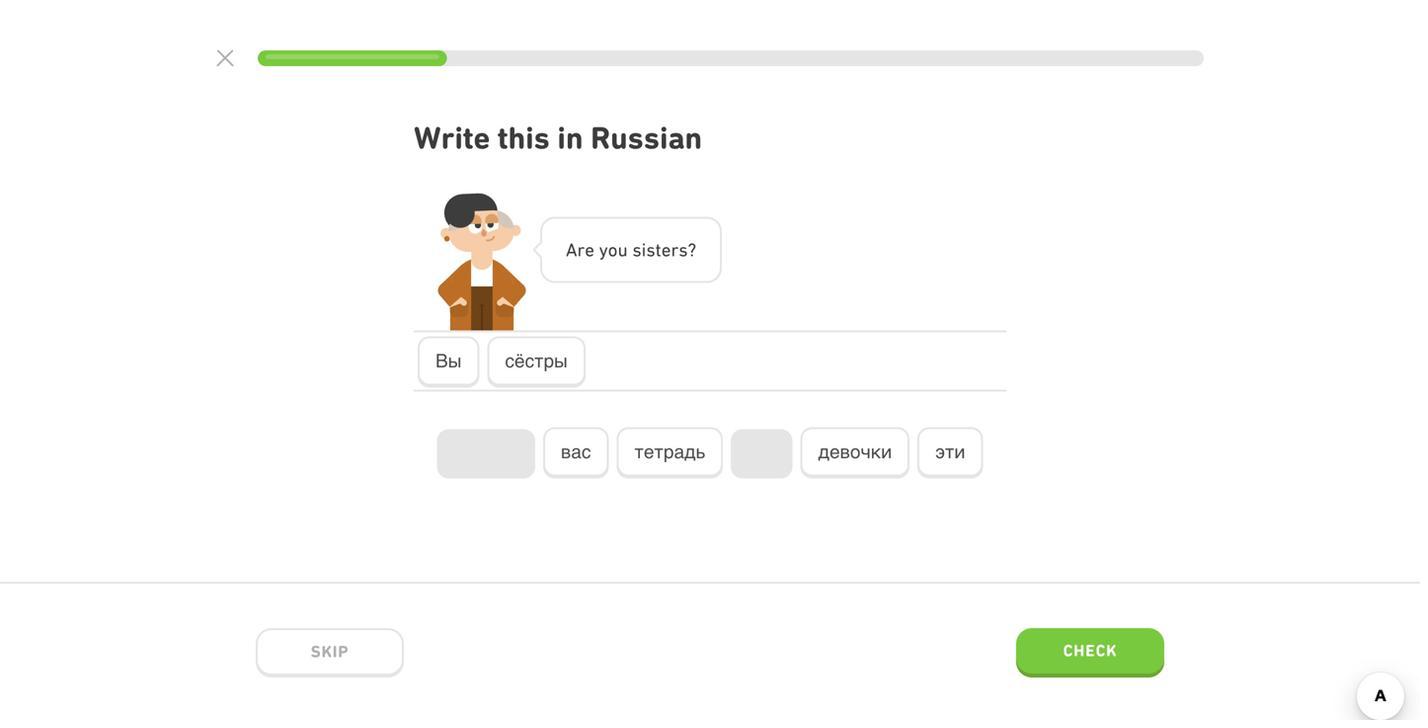 Task type: locate. For each thing, give the bounding box(es) containing it.
a r e
[[566, 239, 595, 260]]

a
[[566, 239, 578, 260]]

e left y
[[585, 239, 595, 260]]

эти button
[[918, 427, 984, 479]]

девочки
[[818, 441, 892, 462]]

0 horizontal spatial s
[[633, 239, 642, 260]]

o
[[608, 239, 618, 260]]

1 horizontal spatial s
[[646, 239, 656, 260]]

e right i
[[662, 239, 671, 260]]

1 e from the left
[[585, 239, 595, 260]]

s
[[633, 239, 642, 260], [646, 239, 656, 260], [679, 239, 688, 260]]

0 horizontal spatial r
[[578, 239, 585, 260]]

check button
[[1017, 628, 1165, 678]]

in
[[558, 120, 583, 156]]

1 horizontal spatial r
[[671, 239, 679, 260]]

this
[[498, 120, 550, 156]]

0 horizontal spatial e
[[585, 239, 595, 260]]

progress bar
[[258, 50, 1204, 66]]

вас
[[561, 441, 591, 462]]

e
[[585, 239, 595, 260], [662, 239, 671, 260]]

1 horizontal spatial e
[[662, 239, 671, 260]]

вы button
[[418, 336, 480, 388]]

skip button
[[256, 628, 404, 678]]

r left y
[[578, 239, 585, 260]]

t
[[656, 239, 662, 260]]

y
[[599, 239, 608, 260]]

2 horizontal spatial s
[[679, 239, 688, 260]]

2 s from the left
[[646, 239, 656, 260]]

r right t
[[671, 239, 679, 260]]

1 r from the left
[[578, 239, 585, 260]]

r
[[578, 239, 585, 260], [671, 239, 679, 260]]

write this in russian
[[414, 120, 703, 156]]



Task type: vqa. For each thing, say whether or not it's contained in the screenshot.
rightmost Lesson image
no



Task type: describe. For each thing, give the bounding box(es) containing it.
сёстры button
[[487, 336, 586, 388]]

3 s from the left
[[679, 239, 688, 260]]

вас button
[[543, 427, 609, 479]]

u
[[618, 239, 628, 260]]

сёстры
[[505, 350, 568, 372]]

2 e from the left
[[662, 239, 671, 260]]

тетрадь
[[635, 441, 705, 462]]

2 r from the left
[[671, 239, 679, 260]]

вы
[[436, 350, 462, 372]]

тетрадь button
[[617, 427, 723, 479]]

check
[[1064, 641, 1118, 660]]

1 s from the left
[[633, 239, 642, 260]]

write
[[414, 120, 490, 156]]

y o u s i s t e r s ?
[[599, 239, 697, 260]]

эти
[[936, 441, 966, 462]]

i
[[642, 239, 646, 260]]

?
[[688, 239, 697, 260]]

russian
[[591, 120, 703, 156]]

девочки button
[[801, 427, 910, 479]]

skip
[[311, 642, 349, 661]]



